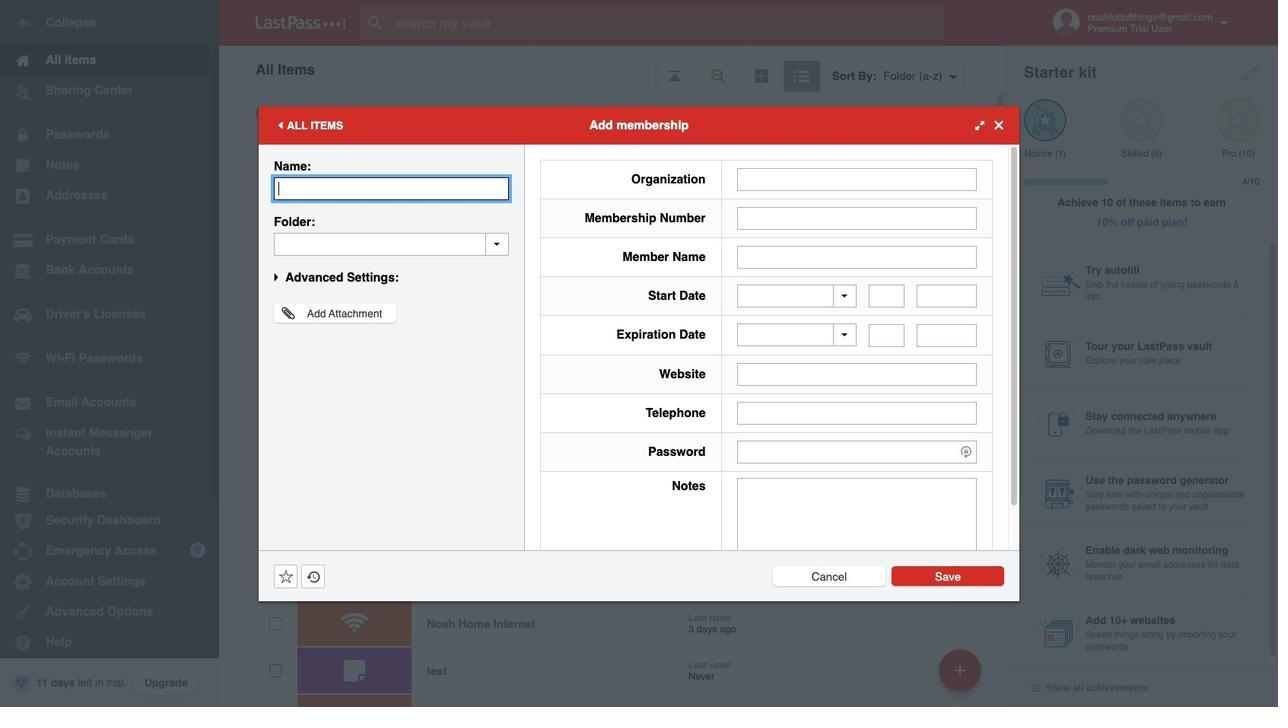 Task type: locate. For each thing, give the bounding box(es) containing it.
vault options navigation
[[219, 46, 1006, 91]]

None text field
[[274, 233, 509, 255], [737, 246, 977, 268], [917, 285, 977, 308], [737, 363, 977, 386], [274, 233, 509, 255], [737, 246, 977, 268], [917, 285, 977, 308], [737, 363, 977, 386]]

search my vault text field
[[361, 6, 969, 40]]

None password field
[[737, 440, 977, 463]]

dialog
[[259, 106, 1020, 601]]

None text field
[[737, 168, 977, 191], [274, 177, 509, 200], [737, 207, 977, 230], [869, 285, 905, 308], [869, 324, 905, 347], [917, 324, 977, 347], [737, 402, 977, 424], [737, 478, 977, 572], [737, 168, 977, 191], [274, 177, 509, 200], [737, 207, 977, 230], [869, 285, 905, 308], [869, 324, 905, 347], [917, 324, 977, 347], [737, 402, 977, 424], [737, 478, 977, 572]]



Task type: describe. For each thing, give the bounding box(es) containing it.
new item image
[[955, 665, 966, 676]]

new item navigation
[[934, 645, 991, 707]]

lastpass image
[[256, 16, 346, 30]]

main navigation navigation
[[0, 0, 219, 707]]

Search search field
[[361, 6, 969, 40]]



Task type: vqa. For each thing, say whether or not it's contained in the screenshot.
vault options navigation
yes



